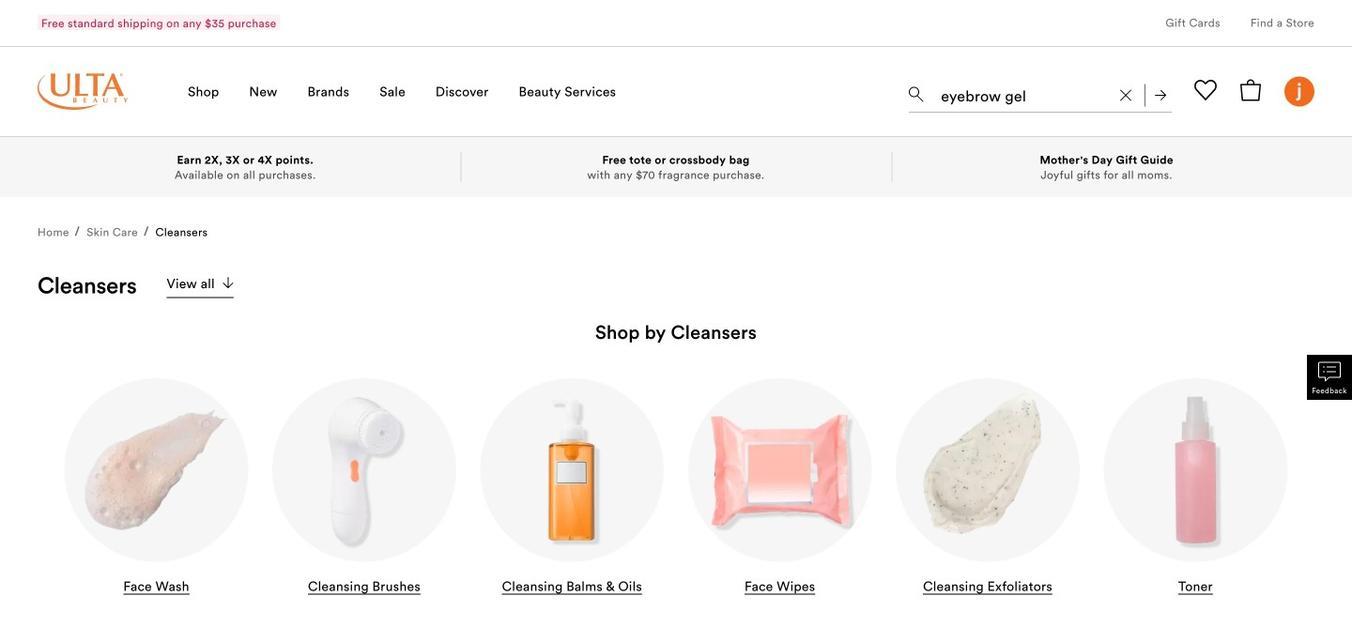 Task type: locate. For each thing, give the bounding box(es) containing it.
submit image
[[1155, 90, 1166, 101]]

favorites icon image
[[1195, 79, 1217, 101]]

None search field
[[909, 71, 1172, 116]]

withiconright image
[[222, 277, 234, 288]]



Task type: vqa. For each thing, say whether or not it's contained in the screenshot.
'Cards'
no



Task type: describe. For each thing, give the bounding box(es) containing it.
0 items in bag image
[[1240, 79, 1262, 101]]

Search products and more search field
[[939, 75, 1109, 108]]

clear search image
[[1120, 90, 1132, 101]]



